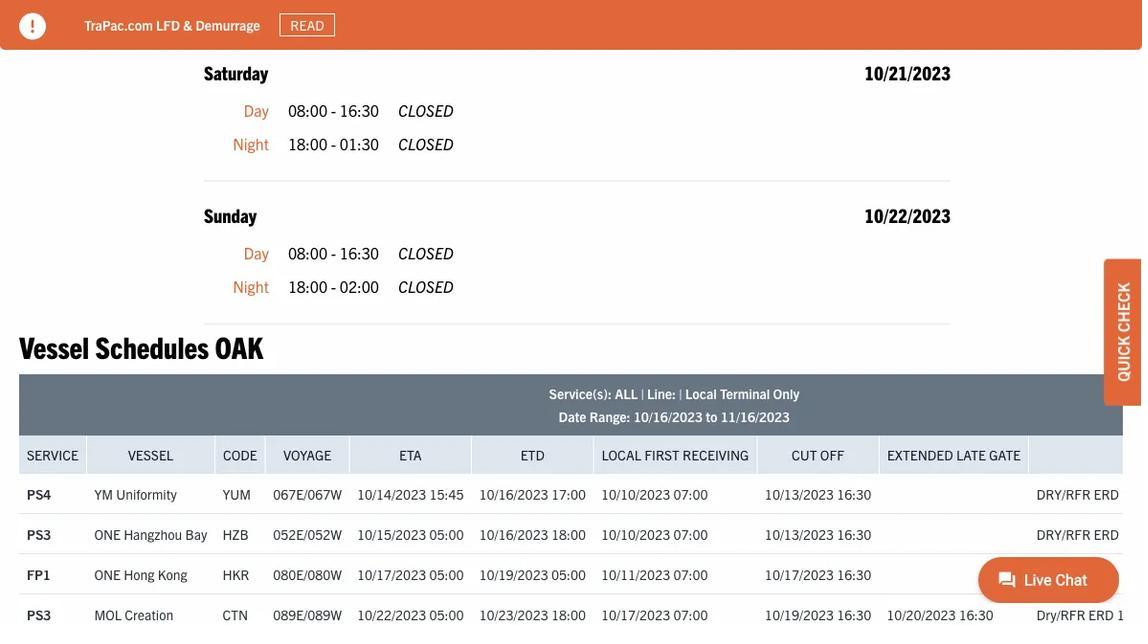 Task type: vqa. For each thing, say whether or not it's contained in the screenshot.


Task type: locate. For each thing, give the bounding box(es) containing it.
08:00 - 16:30
[[288, 100, 379, 119], [288, 243, 379, 262]]

day down sunday
[[244, 243, 269, 262]]

1 horizontal spatial 10/22/2023
[[865, 203, 951, 227]]

closed
[[399, 100, 454, 119], [399, 134, 454, 153], [399, 243, 454, 262], [399, 277, 454, 296]]

1 vertical spatial 10/22/2023
[[357, 606, 426, 623]]

10/19/2023 for 10/19/2023 16:30
[[765, 606, 834, 623]]

10/16/2023
[[634, 408, 703, 425], [479, 485, 549, 502], [479, 525, 549, 542]]

10/10/2023 07:00
[[602, 485, 708, 502], [602, 525, 708, 542]]

0 vertical spatial 10/22/2023
[[865, 203, 951, 227]]

night down saturday
[[233, 134, 269, 153]]

1 vertical spatial ps3
[[27, 606, 51, 623]]

1 vertical spatial night
[[233, 277, 269, 296]]

0 vertical spatial one
[[94, 525, 121, 542]]

08:00 - 16:30 for sunday
[[288, 243, 379, 262]]

off
[[821, 446, 845, 463]]

ps3 for one hangzhou bay
[[27, 525, 51, 542]]

10/16/2023 17:00
[[479, 485, 586, 502]]

one left hong
[[94, 565, 121, 583]]

0 vertical spatial 08:00
[[288, 100, 328, 119]]

0 horizontal spatial 10/22/2023
[[357, 606, 426, 623]]

late
[[957, 446, 986, 463]]

dry/rfr erd 10/1 for 10/16/2023 18:00
[[1037, 525, 1143, 542]]

10/17/2023
[[357, 565, 426, 583], [765, 565, 834, 583], [602, 606, 671, 623]]

05:00 down 10/17/2023 05:00
[[430, 606, 464, 623]]

2 dry/rfr erd 10/1 from the top
[[1037, 525, 1143, 542]]

0 horizontal spatial |
[[641, 385, 644, 402]]

schedules
[[95, 327, 209, 364]]

10/23/2023 18:00
[[479, 606, 586, 623]]

0 vertical spatial 10/10/2023
[[602, 485, 671, 502]]

1 day from the top
[[244, 100, 269, 119]]

0 vertical spatial dry/rfr
[[1037, 485, 1091, 502]]

10/13/2023 up the 10/17/2023 16:30
[[765, 525, 834, 542]]

night up the oak
[[233, 277, 269, 296]]

1 vertical spatial vessel
[[128, 446, 173, 463]]

all
[[615, 385, 638, 402]]

1 ps3 from the top
[[27, 525, 51, 542]]

0 vertical spatial 10/13/2023
[[765, 485, 834, 502]]

10/1 for 10/19/2023 05:00
[[1123, 565, 1143, 583]]

range:
[[590, 408, 631, 425]]

10/19/2023 05:00
[[479, 565, 586, 583]]

07:00 up 10/17/2023 07:00
[[674, 565, 708, 583]]

10/16/2023 down etd
[[479, 485, 549, 502]]

2 07:00 from the top
[[674, 525, 708, 542]]

ps3 down fp1
[[27, 606, 51, 623]]

- up the 18:00 - 01:30
[[331, 100, 336, 119]]

1 horizontal spatial local
[[686, 385, 717, 402]]

uniformity
[[116, 485, 177, 502]]

kong
[[158, 565, 187, 583]]

07:00 for 10/16/2023 18:00
[[674, 525, 708, 542]]

dry/rfr for 10/16/2023 18:00
[[1037, 525, 1091, 542]]

1 08:00 - 16:30 from the top
[[288, 100, 379, 119]]

saturday
[[204, 60, 268, 84]]

vessel for vessel
[[128, 446, 173, 463]]

08:00 for sunday
[[288, 243, 328, 262]]

- up 18:00 - 02:00
[[331, 243, 336, 262]]

- left 02:00
[[331, 277, 336, 296]]

2 ps3 from the top
[[27, 606, 51, 623]]

1 horizontal spatial 10/17/2023
[[602, 606, 671, 623]]

080e/080w
[[273, 565, 342, 583]]

10/16/2023 down line:
[[634, 408, 703, 425]]

10/11/2023
[[602, 565, 671, 583]]

10/10/2023
[[602, 485, 671, 502], [602, 525, 671, 542]]

08:00 - 16:30 up the 18:00 - 01:30
[[288, 100, 379, 119]]

1 08:00 from the top
[[288, 100, 328, 119]]

- left 01:30
[[331, 134, 336, 153]]

cut off
[[792, 446, 845, 463]]

05:00 down 15:45
[[430, 525, 464, 542]]

dry/rfr erd 10/1
[[1037, 485, 1143, 502], [1037, 525, 1143, 542], [1037, 565, 1143, 583]]

10/10/2023 07:00 up 10/11/2023 07:00
[[602, 525, 708, 542]]

10/13/2023 16:30
[[765, 485, 872, 502], [765, 525, 872, 542]]

1 vertical spatial dry/rfr
[[1037, 525, 1091, 542]]

08:00 - 16:30 up 18:00 - 02:00
[[288, 243, 379, 262]]

10/13/2023 16:30 for 18:00
[[765, 525, 872, 542]]

05:00 for 10/19/2023 05:00
[[552, 565, 586, 583]]

1 vertical spatial 10/16/2023
[[479, 485, 549, 502]]

1 horizontal spatial 10/19/2023
[[765, 606, 834, 623]]

check
[[1114, 283, 1133, 332]]

erd
[[1094, 485, 1120, 502], [1094, 525, 1120, 542], [1094, 565, 1120, 583], [1089, 606, 1114, 623]]

1 vertical spatial 10/10/2023
[[602, 525, 671, 542]]

10/10/2023 07:00 down first
[[602, 485, 708, 502]]

3 dry/rfr from the top
[[1037, 565, 1091, 583]]

1 10/10/2023 from the top
[[602, 485, 671, 502]]

07:00 down local first receiving
[[674, 485, 708, 502]]

052e/052w
[[273, 525, 342, 542]]

07:00 down 10/11/2023 07:00
[[674, 606, 708, 623]]

05:00 down 10/16/2023 18:00
[[552, 565, 586, 583]]

10/13/2023 down cut
[[765, 485, 834, 502]]

10/13/2023 16:30 down cut off
[[765, 485, 872, 502]]

one for one hong kong
[[94, 565, 121, 583]]

10/17/2023 down 10/11/2023
[[602, 606, 671, 623]]

ym uniformity
[[94, 485, 177, 502]]

1 10/10/2023 07:00 from the top
[[602, 485, 708, 502]]

1 vertical spatial 08:00
[[288, 243, 328, 262]]

dry/rfr
[[1037, 485, 1091, 502], [1037, 525, 1091, 542], [1037, 565, 1091, 583]]

first
[[645, 446, 680, 463]]

1 night from the top
[[233, 134, 269, 153]]

0 horizontal spatial vessel
[[19, 327, 89, 364]]

2 08:00 from the top
[[288, 243, 328, 262]]

05:00 down 10/15/2023 05:00
[[430, 565, 464, 583]]

erd for 10/16/2023 17:00
[[1094, 485, 1120, 502]]

2 10/10/2023 from the top
[[602, 525, 671, 542]]

one hong kong
[[94, 565, 187, 583]]

ym
[[94, 485, 113, 502]]

sunday
[[204, 203, 257, 227]]

1 vertical spatial 10/10/2023 07:00
[[602, 525, 708, 542]]

local down range:
[[602, 446, 642, 463]]

1 vertical spatial dry/rfr erd 10/1
[[1037, 525, 1143, 542]]

dry/rfr erd 10/1 for 10/16/2023 17:00
[[1037, 485, 1143, 502]]

18:00 down 10/19/2023 05:00
[[552, 606, 586, 623]]

day
[[244, 100, 269, 119], [244, 243, 269, 262]]

0 vertical spatial vessel
[[19, 327, 89, 364]]

2 night from the top
[[233, 277, 269, 296]]

vessel for vessel schedules oak
[[19, 327, 89, 364]]

1 10/13/2023 16:30 from the top
[[765, 485, 872, 502]]

4 07:00 from the top
[[674, 606, 708, 623]]

ps3 down ps4
[[27, 525, 51, 542]]

1 07:00 from the top
[[674, 485, 708, 502]]

08:00 up the 18:00 - 01:30
[[288, 100, 328, 119]]

10/17/2023 down 10/15/2023
[[357, 565, 426, 583]]

10/16/2023 down 10/16/2023 17:00 on the bottom of page
[[479, 525, 549, 542]]

0 vertical spatial 10/13/2023 16:30
[[765, 485, 872, 502]]

2 horizontal spatial 10/17/2023
[[765, 565, 834, 583]]

0 horizontal spatial local
[[602, 446, 642, 463]]

18:00
[[288, 134, 328, 153], [288, 277, 328, 296], [552, 525, 586, 542], [552, 606, 586, 623]]

0 vertical spatial 10/10/2023 07:00
[[602, 485, 708, 502]]

05:00 for 10/22/2023 05:00
[[430, 606, 464, 623]]

2 day from the top
[[244, 243, 269, 262]]

lfd
[[156, 16, 180, 33]]

10/13/2023
[[765, 485, 834, 502], [765, 525, 834, 542]]

local
[[686, 385, 717, 402], [602, 446, 642, 463]]

1 horizontal spatial |
[[679, 385, 683, 402]]

08:00 for saturday
[[288, 100, 328, 119]]

05:00
[[430, 525, 464, 542], [430, 565, 464, 583], [552, 565, 586, 583], [430, 606, 464, 623]]

0 vertical spatial local
[[686, 385, 717, 402]]

one hangzhou bay
[[94, 525, 207, 542]]

10/19/2023 16:30
[[765, 606, 872, 623]]

night
[[233, 134, 269, 153], [233, 277, 269, 296]]

10/1
[[1123, 485, 1143, 502], [1123, 525, 1143, 542], [1123, 565, 1143, 583], [1118, 606, 1143, 623]]

| right all
[[641, 385, 644, 402]]

08:00 - 16:30 for saturday
[[288, 100, 379, 119]]

10/22/2023 for 10/22/2023 05:00
[[357, 606, 426, 623]]

1 vertical spatial day
[[244, 243, 269, 262]]

service(s):
[[549, 385, 612, 402]]

0 horizontal spatial 10/17/2023
[[357, 565, 426, 583]]

10/21/2023
[[865, 60, 951, 84]]

05:00 for 10/17/2023 05:00
[[430, 565, 464, 583]]

10/19/2023 down the 10/17/2023 16:30
[[765, 606, 834, 623]]

0 vertical spatial dry/rfr erd 10/1
[[1037, 485, 1143, 502]]

10/13/2023 16:30 up the 10/17/2023 16:30
[[765, 525, 872, 542]]

to
[[706, 408, 718, 425]]

1 one from the top
[[94, 525, 121, 542]]

2 one from the top
[[94, 565, 121, 583]]

2 vertical spatial 10/16/2023
[[479, 525, 549, 542]]

10/19/2023 up 10/23/2023
[[479, 565, 549, 583]]

bay
[[185, 525, 207, 542]]

local first receiving
[[602, 446, 749, 463]]

2 dry/rfr from the top
[[1037, 525, 1091, 542]]

0 vertical spatial 08:00 - 16:30
[[288, 100, 379, 119]]

0 vertical spatial day
[[244, 100, 269, 119]]

1 dry/rfr from the top
[[1037, 485, 1091, 502]]

18:00 left 02:00
[[288, 277, 328, 296]]

11/16/2023
[[721, 408, 790, 425]]

2 vertical spatial dry/rfr erd 10/1
[[1037, 565, 1143, 583]]

01:30
[[340, 134, 379, 153]]

16:30
[[340, 100, 379, 119], [340, 243, 379, 262], [837, 485, 872, 502], [837, 525, 872, 542], [837, 565, 872, 583], [837, 606, 872, 623], [959, 606, 994, 623]]

3 closed from the top
[[399, 243, 454, 262]]

1 vertical spatial 10/13/2023
[[765, 525, 834, 542]]

08:00
[[288, 100, 328, 119], [288, 243, 328, 262]]

1 vertical spatial 10/13/2023 16:30
[[765, 525, 872, 542]]

1 vertical spatial 10/19/2023
[[765, 606, 834, 623]]

2 10/13/2023 from the top
[[765, 525, 834, 542]]

16:30 down off
[[837, 485, 872, 502]]

vessel
[[19, 327, 89, 364], [128, 446, 173, 463]]

1 horizontal spatial vessel
[[128, 446, 173, 463]]

0 vertical spatial ps3
[[27, 525, 51, 542]]

receiving
[[683, 446, 749, 463]]

2 08:00 - 16:30 from the top
[[288, 243, 379, 262]]

0 vertical spatial 10/19/2023
[[479, 565, 549, 583]]

10/17/2023 07:00
[[602, 606, 708, 623]]

07:00 up 10/11/2023 07:00
[[674, 525, 708, 542]]

0 vertical spatial night
[[233, 134, 269, 153]]

07:00 for 10/16/2023 17:00
[[674, 485, 708, 502]]

dry/rfr for 10/19/2023 05:00
[[1037, 565, 1091, 583]]

1 vertical spatial 08:00 - 16:30
[[288, 243, 379, 262]]

day for sunday
[[244, 243, 269, 262]]

1 10/13/2023 from the top
[[765, 485, 834, 502]]

0 vertical spatial 10/16/2023
[[634, 408, 703, 425]]

0 horizontal spatial 10/19/2023
[[479, 565, 549, 583]]

10/10/2023 down first
[[602, 485, 671, 502]]

ps3
[[27, 525, 51, 542], [27, 606, 51, 623]]

local up to
[[686, 385, 717, 402]]

10/17/2023 up 10/19/2023 16:30
[[765, 565, 834, 583]]

ps3 for mol creation
[[27, 606, 51, 623]]

vessel schedules oak
[[19, 327, 263, 364]]

2 10/13/2023 16:30 from the top
[[765, 525, 872, 542]]

08:00 up 18:00 - 02:00
[[288, 243, 328, 262]]

10/19/2023
[[479, 565, 549, 583], [765, 606, 834, 623]]

1 vertical spatial one
[[94, 565, 121, 583]]

2 vertical spatial dry/rfr
[[1037, 565, 1091, 583]]

| right line:
[[679, 385, 683, 402]]

&
[[183, 16, 192, 33]]

3 dry/rfr erd 10/1 from the top
[[1037, 565, 1143, 583]]

-
[[331, 100, 336, 119], [331, 134, 336, 153], [331, 243, 336, 262], [331, 277, 336, 296]]

10/1 for 10/16/2023 17:00
[[1123, 485, 1143, 502]]

day down saturday
[[244, 100, 269, 119]]

10/10/2023 up 10/11/2023
[[602, 525, 671, 542]]

2 - from the top
[[331, 134, 336, 153]]

one down ym
[[94, 525, 121, 542]]

10/16/2023 for 10/16/2023 18:00
[[479, 525, 549, 542]]

089e/089w
[[273, 606, 342, 623]]

|
[[641, 385, 644, 402], [679, 385, 683, 402]]

one
[[94, 525, 121, 542], [94, 565, 121, 583]]

18:00 down 17:00
[[552, 525, 586, 542]]

erd for 10/16/2023 18:00
[[1094, 525, 1120, 542]]

1 dry/rfr erd 10/1 from the top
[[1037, 485, 1143, 502]]

quick check
[[1114, 283, 1133, 382]]

2 10/10/2023 07:00 from the top
[[602, 525, 708, 542]]

3 07:00 from the top
[[674, 565, 708, 583]]

10/19/2023 for 10/19/2023 05:00
[[479, 565, 549, 583]]

extended
[[888, 446, 954, 463]]



Task type: describe. For each thing, give the bounding box(es) containing it.
mol creation
[[94, 606, 174, 623]]

10/17/2023 for 10/17/2023 07:00
[[602, 606, 671, 623]]

10/11/2023 07:00
[[602, 565, 708, 583]]

10/14/2023 15:45
[[357, 485, 464, 502]]

read
[[291, 16, 324, 34]]

16:30 up 01:30
[[340, 100, 379, 119]]

terminal
[[720, 385, 770, 402]]

10/13/2023 for 10/16/2023 17:00
[[765, 485, 834, 502]]

10/17/2023 16:30
[[765, 565, 872, 583]]

read link
[[280, 13, 335, 37]]

hkr
[[223, 565, 249, 583]]

10/16/2023 for 10/16/2023 17:00
[[479, 485, 549, 502]]

16:30 down the 10/17/2023 16:30
[[837, 606, 872, 623]]

quick check link
[[1104, 259, 1143, 406]]

02:00
[[340, 277, 379, 296]]

service
[[27, 446, 78, 463]]

10/23/2023
[[479, 606, 549, 623]]

erd for 10/19/2023 05:00
[[1094, 565, 1120, 583]]

2 closed from the top
[[399, 134, 454, 153]]

ctn
[[223, 606, 248, 623]]

10/1 for 10/16/2023 18:00
[[1123, 525, 1143, 542]]

solid image
[[19, 13, 46, 40]]

10/10/2023 for 18:00
[[602, 525, 671, 542]]

trapac.com
[[84, 16, 153, 33]]

eta
[[399, 446, 422, 463]]

dry/rfr erd 10/1
[[1037, 606, 1143, 623]]

10/16/2023 inside service(s): all | line: | local terminal only date range: 10/16/2023 to 11/16/2023
[[634, 408, 703, 425]]

demurrage
[[196, 16, 260, 33]]

code
[[223, 446, 257, 463]]

10/1 for 10/23/2023 18:00
[[1118, 606, 1143, 623]]

18:00 left 01:30
[[288, 134, 328, 153]]

oak
[[215, 327, 263, 364]]

10/10/2023 07:00 for 17:00
[[602, 485, 708, 502]]

mol
[[94, 606, 122, 623]]

10/13/2023 for 10/16/2023 18:00
[[765, 525, 834, 542]]

quick
[[1114, 336, 1133, 382]]

dry/rfr for 10/16/2023 17:00
[[1037, 485, 1091, 502]]

night for saturday
[[233, 134, 269, 153]]

line:
[[648, 385, 676, 402]]

etd
[[521, 446, 545, 463]]

4 closed from the top
[[399, 277, 454, 296]]

erd for 10/23/2023 18:00
[[1089, 606, 1114, 623]]

service(s): all | line: | local terminal only date range: 10/16/2023 to 11/16/2023
[[549, 385, 800, 425]]

18:00 - 02:00
[[288, 277, 379, 296]]

1 - from the top
[[331, 100, 336, 119]]

16:30 up 10/19/2023 16:30
[[837, 565, 872, 583]]

1 closed from the top
[[399, 100, 454, 119]]

creation
[[125, 606, 174, 623]]

10/10/2023 07:00 for 18:00
[[602, 525, 708, 542]]

10/22/2023 05:00
[[357, 606, 464, 623]]

07:00 for 10/23/2023 18:00
[[674, 606, 708, 623]]

ps4
[[27, 485, 51, 502]]

gate
[[990, 446, 1021, 463]]

cut
[[792, 446, 818, 463]]

3 - from the top
[[331, 243, 336, 262]]

10/20/2023 16:30
[[887, 606, 994, 623]]

only
[[774, 385, 800, 402]]

hangzhou
[[124, 525, 182, 542]]

one for one hangzhou bay
[[94, 525, 121, 542]]

16:30 right 10/20/2023
[[959, 606, 994, 623]]

10/17/2023 05:00
[[357, 565, 464, 583]]

05:00 for 10/15/2023 05:00
[[430, 525, 464, 542]]

2 | from the left
[[679, 385, 683, 402]]

10/15/2023 05:00
[[357, 525, 464, 542]]

1 | from the left
[[641, 385, 644, 402]]

10/10/2023 for 17:00
[[602, 485, 671, 502]]

hzb
[[223, 525, 249, 542]]

night for sunday
[[233, 277, 269, 296]]

07:00 for 10/19/2023 05:00
[[674, 565, 708, 583]]

hong
[[124, 565, 155, 583]]

fp1
[[27, 565, 51, 583]]

17:00
[[552, 485, 586, 502]]

trapac.com lfd & demurrage
[[84, 16, 260, 33]]

local inside service(s): all | line: | local terminal only date range: 10/16/2023 to 11/16/2023
[[686, 385, 717, 402]]

16:30 up the 10/17/2023 16:30
[[837, 525, 872, 542]]

067e/067w
[[273, 485, 342, 502]]

10/17/2023 for 10/17/2023 05:00
[[357, 565, 426, 583]]

dry/rfr
[[1037, 606, 1086, 623]]

day for saturday
[[244, 100, 269, 119]]

16:30 up 02:00
[[340, 243, 379, 262]]

10/13/2023 16:30 for 17:00
[[765, 485, 872, 502]]

15:45
[[430, 485, 464, 502]]

voyage
[[283, 446, 332, 463]]

extended late gate
[[888, 446, 1021, 463]]

10/15/2023
[[357, 525, 426, 542]]

10/22/2023 for 10/22/2023
[[865, 203, 951, 227]]

yum
[[223, 485, 251, 502]]

1 vertical spatial local
[[602, 446, 642, 463]]

10/17/2023 for 10/17/2023 16:30
[[765, 565, 834, 583]]

dry/rfr erd 10/1 for 10/19/2023 05:00
[[1037, 565, 1143, 583]]

4 - from the top
[[331, 277, 336, 296]]

10/16/2023 18:00
[[479, 525, 586, 542]]

date
[[559, 408, 587, 425]]

18:00 - 01:30
[[288, 134, 379, 153]]

10/20/2023
[[887, 606, 956, 623]]

10/14/2023
[[357, 485, 426, 502]]



